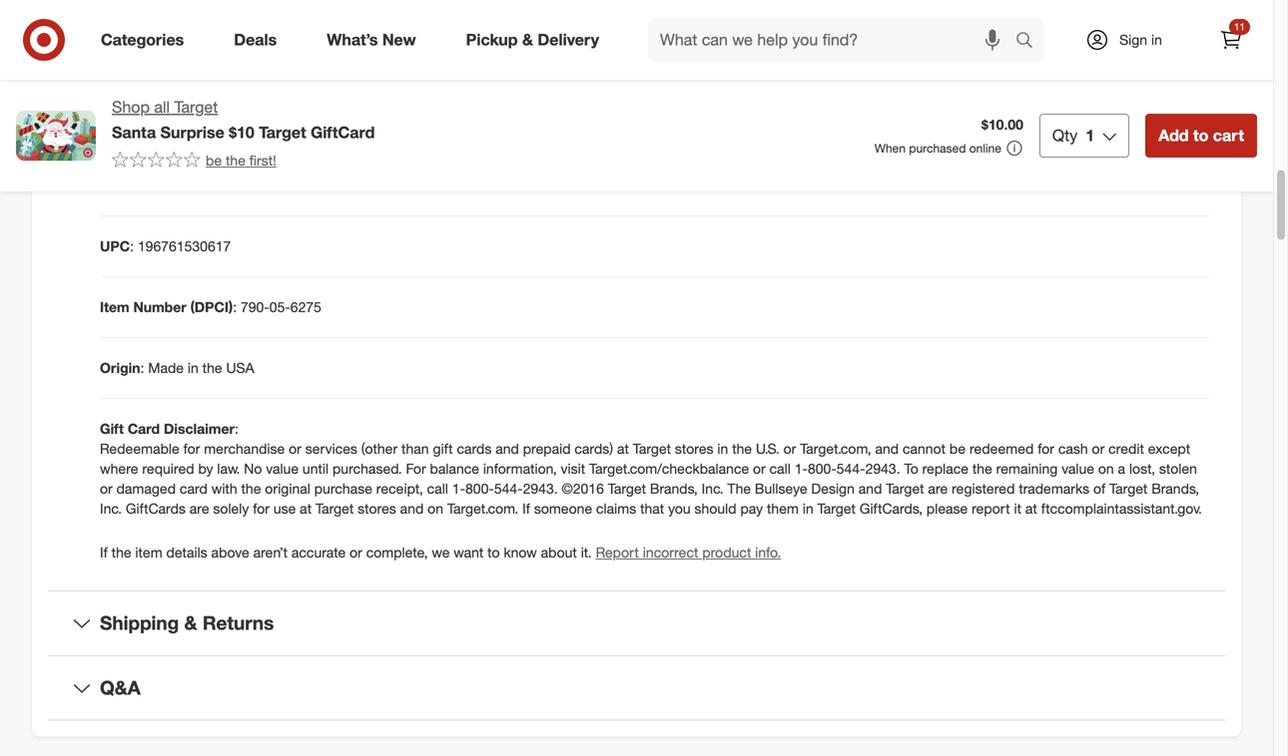 Task type: locate. For each thing, give the bounding box(es) containing it.
incorrect
[[643, 544, 698, 562]]

be inside 'link'
[[206, 152, 222, 169]]

at right the it
[[1025, 500, 1037, 518]]

0 vertical spatial 544-
[[837, 461, 865, 478]]

balance
[[430, 461, 479, 478]]

solely
[[213, 500, 249, 518]]

the
[[226, 152, 246, 169], [202, 360, 222, 377], [732, 441, 752, 458], [973, 461, 992, 478], [241, 480, 261, 498], [111, 544, 131, 562]]

call up bullseye on the right
[[770, 461, 791, 478]]

someone
[[534, 500, 592, 518]]

1 vertical spatial stores
[[358, 500, 396, 518]]

1 horizontal spatial brands,
[[1152, 480, 1199, 498]]

in
[[1151, 31, 1162, 48], [188, 360, 199, 377], [717, 441, 728, 458], [803, 500, 814, 518]]

sign
[[1120, 31, 1147, 48]]

card
[[180, 480, 208, 498]]

to right the add
[[1193, 126, 1209, 145]]

0 horizontal spatial on
[[428, 500, 443, 518]]

if left item
[[100, 544, 108, 562]]

stores up target.com/checkbalance
[[675, 441, 714, 458]]

accurate
[[291, 544, 346, 562]]

800-
[[808, 461, 837, 478], [465, 480, 494, 498]]

1 vertical spatial are
[[190, 500, 209, 518]]

stolen
[[1159, 461, 1197, 478]]

damaged
[[116, 480, 176, 498]]

at right cards) on the bottom left of page
[[617, 441, 629, 458]]

and
[[496, 441, 519, 458], [875, 441, 899, 458], [859, 480, 882, 498], [400, 500, 424, 518]]

1 horizontal spatial 1-
[[795, 461, 808, 478]]

cart
[[1213, 126, 1244, 145]]

& right pickup
[[522, 30, 533, 50]]

or
[[289, 441, 301, 458], [784, 441, 796, 458], [1092, 441, 1105, 458], [753, 461, 766, 478], [100, 480, 113, 498], [350, 544, 362, 562]]

stores down receipt,
[[358, 500, 396, 518]]

1 vertical spatial &
[[184, 612, 197, 635]]

credit
[[1109, 441, 1144, 458]]

target up first!
[[259, 123, 306, 142]]

1 vertical spatial 2943.
[[523, 480, 558, 498]]

to
[[904, 461, 918, 478]]

specifications button
[[48, 43, 1225, 107]]

what's
[[327, 30, 378, 50]]

item number (dpci) : 790-05-6275
[[100, 299, 321, 316]]

add to cart button
[[1146, 114, 1257, 158]]

1 horizontal spatial call
[[770, 461, 791, 478]]

target up claims
[[608, 480, 646, 498]]

the
[[727, 480, 751, 498]]

when purchased online
[[875, 141, 1002, 156]]

by
[[198, 461, 213, 478]]

upc
[[100, 238, 130, 255]]

0 horizontal spatial &
[[184, 612, 197, 635]]

upc : 196761530617
[[100, 238, 231, 255]]

for
[[406, 461, 426, 478]]

0 vertical spatial inc.
[[702, 480, 724, 498]]

1- up bullseye on the right
[[795, 461, 808, 478]]

target.com,
[[800, 441, 871, 458]]

lost,
[[1129, 461, 1155, 478]]

1 horizontal spatial 544-
[[837, 461, 865, 478]]

0 vertical spatial if
[[522, 500, 530, 518]]

: left made
[[140, 360, 144, 377]]

to right want
[[487, 544, 500, 562]]

returns
[[203, 612, 274, 635]]

law.
[[217, 461, 240, 478]]

0 vertical spatial 2943.
[[865, 461, 900, 478]]

for down disclaimer
[[183, 441, 200, 458]]

and up information,
[[496, 441, 519, 458]]

call down balance
[[427, 480, 448, 498]]

0 horizontal spatial call
[[427, 480, 448, 498]]

delivery
[[538, 30, 599, 50]]

if left someone
[[522, 500, 530, 518]]

the down no
[[241, 480, 261, 498]]

value up original
[[266, 461, 299, 478]]

call
[[770, 461, 791, 478], [427, 480, 448, 498]]

be down surprise
[[206, 152, 222, 169]]

at right "use"
[[300, 500, 312, 518]]

1 horizontal spatial value
[[1062, 461, 1094, 478]]

2943. down information,
[[523, 480, 558, 498]]

0 horizontal spatial to
[[487, 544, 500, 562]]

inc. down the damaged on the left bottom of the page
[[100, 500, 122, 518]]

no
[[244, 461, 262, 478]]

trademarks
[[1019, 480, 1090, 498]]

1 horizontal spatial inc.
[[702, 480, 724, 498]]

or right the u.s.
[[784, 441, 796, 458]]

know
[[504, 544, 537, 562]]

0 horizontal spatial 800-
[[465, 480, 494, 498]]

0 horizontal spatial brands,
[[650, 480, 698, 498]]

1 horizontal spatial stores
[[675, 441, 714, 458]]

: for 89709150
[[133, 177, 137, 194]]

image of santa surprise $10 target giftcard image
[[16, 96, 96, 176]]

brands, down target.com/checkbalance
[[650, 480, 698, 498]]

: up merchandise
[[235, 421, 239, 438]]

target
[[174, 97, 218, 117], [259, 123, 306, 142], [633, 441, 671, 458], [608, 480, 646, 498], [886, 480, 924, 498], [1109, 480, 1148, 498], [316, 500, 354, 518], [817, 500, 856, 518]]

1 vertical spatial 1-
[[452, 480, 465, 498]]

0 vertical spatial be
[[206, 152, 222, 169]]

visit
[[561, 461, 585, 478]]

sign in link
[[1068, 18, 1193, 62]]

you
[[668, 500, 691, 518]]

the inside 'link'
[[226, 152, 246, 169]]

target down to
[[886, 480, 924, 498]]

11
[[1234, 20, 1245, 33]]

or right cash
[[1092, 441, 1105, 458]]

if inside 'gift card disclaimer : redeemable for merchandise or services (other than gift cards and prepaid cards) at target stores in the u.s. or target.com, and cannot be redeemed for cash or credit except where required by law. no value until purchased. for balance information, visit target.com/checkbalance or call 1-800-544-2943. to replace the remaining value on a lost, stolen or damaged card with the original purchase receipt, call 1-800-544-2943. ©2016 target brands, inc. the bullseye design and target are registered trademarks of target brands, inc. giftcards are solely for use at target stores and on target.com. if someone claims that you should pay them in target giftcards, please report it at ftccomplaintassistant.gov.'
[[522, 500, 530, 518]]

0 vertical spatial &
[[522, 30, 533, 50]]

shipping & returns button
[[48, 592, 1225, 656]]

when
[[875, 141, 906, 156]]

merchandise
[[204, 441, 285, 458]]

specifications
[[100, 63, 228, 86]]

target up surprise
[[174, 97, 218, 117]]

it
[[1014, 500, 1022, 518]]

0 horizontal spatial inc.
[[100, 500, 122, 518]]

origin : made in the usa
[[100, 360, 254, 377]]

if the item details above aren't accurate or complete, we want to know about it. report incorrect product info.
[[100, 544, 781, 562]]

1- down balance
[[452, 480, 465, 498]]

1 vertical spatial inc.
[[100, 500, 122, 518]]

1 horizontal spatial to
[[1193, 126, 1209, 145]]

be inside 'gift card disclaimer : redeemable for merchandise or services (other than gift cards and prepaid cards) at target stores in the u.s. or target.com, and cannot be redeemed for cash or credit except where required by law. no value until purchased. for balance information, visit target.com/checkbalance or call 1-800-544-2943. to replace the remaining value on a lost, stolen or damaged card with the original purchase receipt, call 1-800-544-2943. ©2016 target brands, inc. the bullseye design and target are registered trademarks of target brands, inc. giftcards are solely for use at target stores and on target.com. if someone claims that you should pay them in target giftcards, please report it at ftccomplaintassistant.gov.'
[[950, 441, 966, 458]]

& inside dropdown button
[[184, 612, 197, 635]]

544- down information,
[[494, 480, 523, 498]]

0 vertical spatial 800-
[[808, 461, 837, 478]]

1 vertical spatial if
[[100, 544, 108, 562]]

for
[[183, 441, 200, 458], [1038, 441, 1054, 458], [253, 500, 270, 518]]

inc. up should at the bottom right of page
[[702, 480, 724, 498]]

: left 89709150
[[133, 177, 137, 194]]

: inside 'gift card disclaimer : redeemable for merchandise or services (other than gift cards and prepaid cards) at target stores in the u.s. or target.com, and cannot be redeemed for cash or credit except where required by law. no value until purchased. for balance information, visit target.com/checkbalance or call 1-800-544-2943. to replace the remaining value on a lost, stolen or damaged card with the original purchase receipt, call 1-800-544-2943. ©2016 target brands, inc. the bullseye design and target are registered trademarks of target brands, inc. giftcards are solely for use at target stores and on target.com. if someone claims that you should pay them in target giftcards, please report it at ftccomplaintassistant.gov.'
[[235, 421, 239, 438]]

number
[[133, 299, 186, 316]]

800- up 'target.com.'
[[465, 480, 494, 498]]

gift
[[433, 441, 453, 458]]

1 horizontal spatial if
[[522, 500, 530, 518]]

the left first!
[[226, 152, 246, 169]]

value down cash
[[1062, 461, 1094, 478]]

first!
[[249, 152, 276, 169]]

what's new link
[[310, 18, 441, 62]]

if
[[522, 500, 530, 518], [100, 544, 108, 562]]

cash
[[1058, 441, 1088, 458]]

1 vertical spatial to
[[487, 544, 500, 562]]

0 vertical spatial to
[[1193, 126, 1209, 145]]

want
[[454, 544, 484, 562]]

1 horizontal spatial are
[[928, 480, 948, 498]]

are down replace
[[928, 480, 948, 498]]

1 horizontal spatial 800-
[[808, 461, 837, 478]]

use
[[273, 500, 296, 518]]

language: english
[[100, 116, 219, 134]]

0 horizontal spatial 544-
[[494, 480, 523, 498]]

1 horizontal spatial &
[[522, 30, 533, 50]]

1 vertical spatial be
[[950, 441, 966, 458]]

search button
[[1007, 18, 1055, 66]]

0 vertical spatial are
[[928, 480, 948, 498]]

redeemed
[[970, 441, 1034, 458]]

the left the u.s.
[[732, 441, 752, 458]]

05-
[[269, 299, 290, 316]]

disclaimer
[[164, 421, 235, 438]]

and down receipt,
[[400, 500, 424, 518]]

registered
[[952, 480, 1015, 498]]

2 horizontal spatial for
[[1038, 441, 1054, 458]]

brands, down stolen on the right
[[1152, 480, 1199, 498]]

the up the registered
[[973, 461, 992, 478]]

are down the card
[[190, 500, 209, 518]]

in right sign
[[1151, 31, 1162, 48]]

&
[[522, 30, 533, 50], [184, 612, 197, 635]]

about
[[541, 544, 577, 562]]

for left "use"
[[253, 500, 270, 518]]

0 vertical spatial on
[[1098, 461, 1114, 478]]

& left returns
[[184, 612, 197, 635]]

1 vertical spatial 800-
[[465, 480, 494, 498]]

target up target.com/checkbalance
[[633, 441, 671, 458]]

544- down target.com,
[[837, 461, 865, 478]]

on left a
[[1098, 461, 1114, 478]]

0 vertical spatial call
[[770, 461, 791, 478]]

: left the 196761530617
[[130, 238, 134, 255]]

2943. left to
[[865, 461, 900, 478]]

800- up design
[[808, 461, 837, 478]]

that
[[640, 500, 664, 518]]

deals
[[234, 30, 277, 50]]

target down design
[[817, 500, 856, 518]]

pay
[[740, 500, 763, 518]]

on up if the item details above aren't accurate or complete, we want to know about it. report incorrect product info. in the bottom of the page
[[428, 500, 443, 518]]

language:
[[100, 116, 170, 134]]

1 horizontal spatial be
[[950, 441, 966, 458]]

brands,
[[650, 480, 698, 498], [1152, 480, 1199, 498]]

0 horizontal spatial stores
[[358, 500, 396, 518]]

shipping & returns
[[100, 612, 274, 635]]

0 horizontal spatial value
[[266, 461, 299, 478]]

at
[[617, 441, 629, 458], [300, 500, 312, 518], [1025, 500, 1037, 518]]

cards)
[[575, 441, 613, 458]]

0 horizontal spatial 2943.
[[523, 480, 558, 498]]

be up replace
[[950, 441, 966, 458]]

0 horizontal spatial be
[[206, 152, 222, 169]]

a
[[1118, 461, 1125, 478]]

than
[[401, 441, 429, 458]]

for left cash
[[1038, 441, 1054, 458]]

or left services on the bottom left of the page
[[289, 441, 301, 458]]

1 horizontal spatial on
[[1098, 461, 1114, 478]]



Task type: vqa. For each thing, say whether or not it's contained in the screenshot.
Gather™ related to $1.29
no



Task type: describe. For each thing, give the bounding box(es) containing it.
categories link
[[84, 18, 209, 62]]

u.s.
[[756, 441, 780, 458]]

1 horizontal spatial for
[[253, 500, 270, 518]]

pickup & delivery link
[[449, 18, 624, 62]]

report
[[596, 544, 639, 562]]

q&a button
[[48, 657, 1225, 721]]

be the first! link
[[112, 151, 276, 171]]

please
[[927, 500, 968, 518]]

it.
[[581, 544, 592, 562]]

deals link
[[217, 18, 302, 62]]

with
[[211, 480, 237, 498]]

search
[[1007, 32, 1055, 51]]

in right made
[[188, 360, 199, 377]]

gift card disclaimer : redeemable for merchandise or services (other than gift cards and prepaid cards) at target stores in the u.s. or target.com, and cannot be redeemed for cash or credit except where required by law. no value until purchased. for balance information, visit target.com/checkbalance or call 1-800-544-2943. to replace the remaining value on a lost, stolen or damaged card with the original purchase receipt, call 1-800-544-2943. ©2016 target brands, inc. the bullseye design and target are registered trademarks of target brands, inc. giftcards are solely for use at target stores and on target.com. if someone claims that you should pay them in target giftcards, please report it at ftccomplaintassistant.gov.
[[100, 421, 1202, 518]]

be the first!
[[206, 152, 276, 169]]

: for 196761530617
[[130, 238, 134, 255]]

details
[[166, 544, 207, 562]]

2 value from the left
[[1062, 461, 1094, 478]]

target.com/checkbalance
[[589, 461, 749, 478]]

2 brands, from the left
[[1152, 480, 1199, 498]]

info.
[[755, 544, 781, 562]]

0 horizontal spatial 1-
[[452, 480, 465, 498]]

196761530617
[[138, 238, 231, 255]]

1 vertical spatial call
[[427, 480, 448, 498]]

tcin
[[100, 177, 133, 194]]

to inside button
[[1193, 126, 1209, 145]]

report incorrect product info. button
[[596, 543, 781, 563]]

santa
[[112, 123, 156, 142]]

in right them
[[803, 500, 814, 518]]

them
[[767, 500, 799, 518]]

all
[[154, 97, 170, 117]]

What can we help you find? suggestions appear below search field
[[648, 18, 1021, 62]]

replace
[[922, 461, 969, 478]]

cards
[[457, 441, 492, 458]]

tcin : 89709150
[[100, 177, 203, 194]]

online
[[969, 141, 1002, 156]]

add
[[1159, 126, 1189, 145]]

0 horizontal spatial at
[[300, 500, 312, 518]]

of
[[1094, 480, 1106, 498]]

card
[[128, 421, 160, 438]]

complete,
[[366, 544, 428, 562]]

information,
[[483, 461, 557, 478]]

item
[[135, 544, 162, 562]]

in up the
[[717, 441, 728, 458]]

giftcard
[[311, 123, 375, 142]]

qty 1
[[1052, 126, 1095, 145]]

above
[[211, 544, 249, 562]]

usa
[[226, 360, 254, 377]]

we
[[432, 544, 450, 562]]

giftcards
[[126, 500, 186, 518]]

target.com.
[[447, 500, 519, 518]]

english
[[174, 116, 219, 134]]

gift
[[100, 421, 124, 438]]

purchased.
[[333, 461, 402, 478]]

categories
[[101, 30, 184, 50]]

purchased
[[909, 141, 966, 156]]

1 vertical spatial on
[[428, 500, 443, 518]]

required
[[142, 461, 194, 478]]

1 brands, from the left
[[650, 480, 698, 498]]

sign in
[[1120, 31, 1162, 48]]

the left item
[[111, 544, 131, 562]]

or down where
[[100, 480, 113, 498]]

0 vertical spatial 1-
[[795, 461, 808, 478]]

surprise
[[160, 123, 224, 142]]

or right accurate
[[350, 544, 362, 562]]

0 horizontal spatial if
[[100, 544, 108, 562]]

qty
[[1052, 126, 1078, 145]]

©2016
[[562, 480, 604, 498]]

target up ftccomplaintassistant.gov.
[[1109, 480, 1148, 498]]

& for shipping
[[184, 612, 197, 635]]

shipping
[[100, 612, 179, 635]]

claims
[[596, 500, 636, 518]]

2 horizontal spatial at
[[1025, 500, 1037, 518]]

the left usa
[[202, 360, 222, 377]]

0 horizontal spatial are
[[190, 500, 209, 518]]

0 vertical spatial stores
[[675, 441, 714, 458]]

& for pickup
[[522, 30, 533, 50]]

1
[[1086, 126, 1095, 145]]

(other
[[361, 441, 398, 458]]

services
[[305, 441, 357, 458]]

item
[[100, 299, 129, 316]]

: left 790-
[[233, 299, 237, 316]]

$10
[[229, 123, 254, 142]]

and up giftcards,
[[859, 480, 882, 498]]

ftccomplaintassistant.gov.
[[1041, 500, 1202, 518]]

1 horizontal spatial at
[[617, 441, 629, 458]]

remaining
[[996, 461, 1058, 478]]

790-
[[241, 299, 269, 316]]

1 horizontal spatial 2943.
[[865, 461, 900, 478]]

receipt,
[[376, 480, 423, 498]]

should
[[695, 500, 737, 518]]

: for made in the usa
[[140, 360, 144, 377]]

what's new
[[327, 30, 416, 50]]

target down purchase
[[316, 500, 354, 518]]

1 vertical spatial 544-
[[494, 480, 523, 498]]

where
[[100, 461, 138, 478]]

aren't
[[253, 544, 288, 562]]

0 horizontal spatial for
[[183, 441, 200, 458]]

or down the u.s.
[[753, 461, 766, 478]]

1 value from the left
[[266, 461, 299, 478]]

purchase
[[314, 480, 372, 498]]

original
[[265, 480, 310, 498]]

and left cannot in the right bottom of the page
[[875, 441, 899, 458]]

except
[[1148, 441, 1190, 458]]

(dpci)
[[190, 299, 233, 316]]

design
[[811, 480, 855, 498]]



